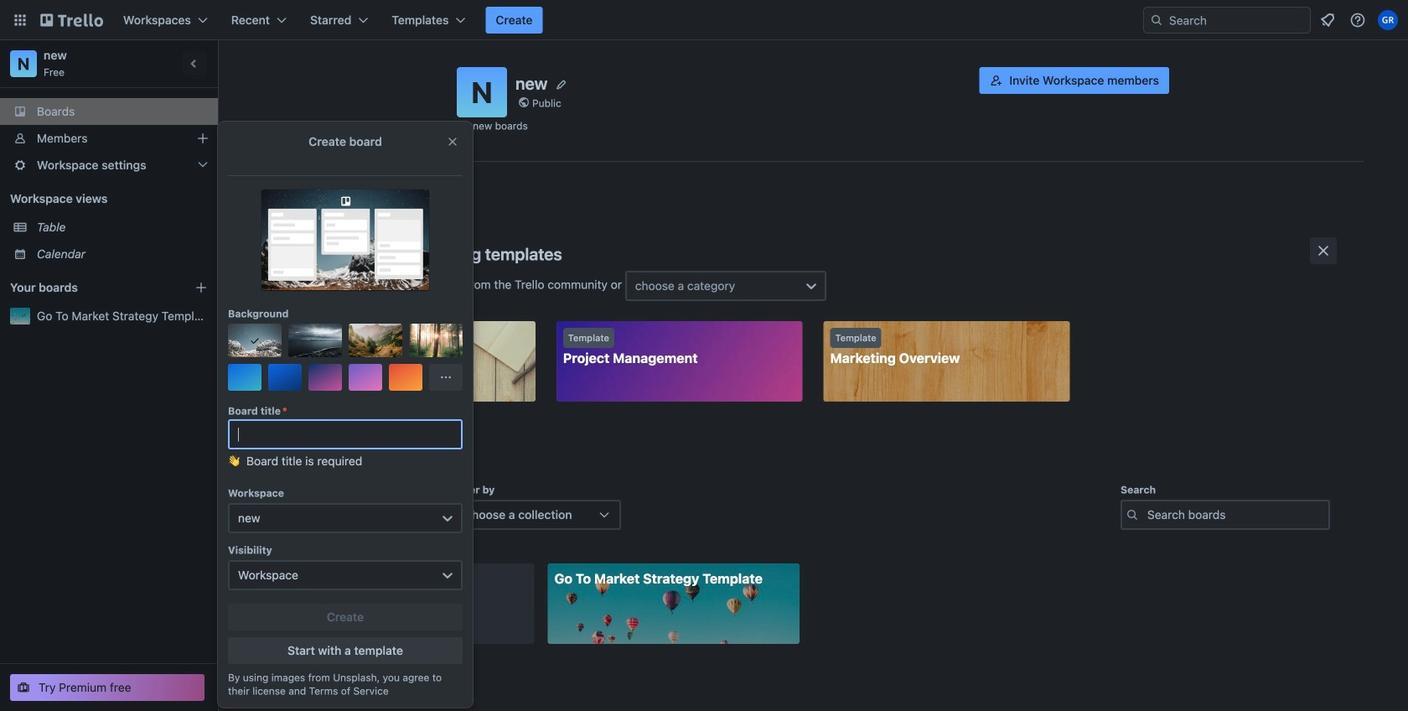 Task type: describe. For each thing, give the bounding box(es) containing it.
greg robinson (gregrobinson96) image
[[1378, 10, 1399, 30]]

wave image
[[228, 453, 240, 476]]

Search field
[[1164, 8, 1311, 32]]

custom image image
[[248, 334, 262, 347]]

search image
[[1150, 13, 1164, 27]]

Search boards text field
[[1121, 500, 1331, 530]]

workspace navigation collapse icon image
[[183, 52, 206, 75]]



Task type: locate. For each thing, give the bounding box(es) containing it.
None text field
[[228, 419, 463, 449]]

add board image
[[195, 281, 208, 294]]

0 notifications image
[[1318, 10, 1338, 30]]

your boards with 1 items element
[[10, 278, 169, 298]]

back to home image
[[40, 7, 103, 34]]

open information menu image
[[1350, 12, 1367, 29]]

close popover image
[[446, 135, 459, 148]]

primary element
[[0, 0, 1409, 40]]



Task type: vqa. For each thing, say whether or not it's contained in the screenshot.
the leftmost the card
no



